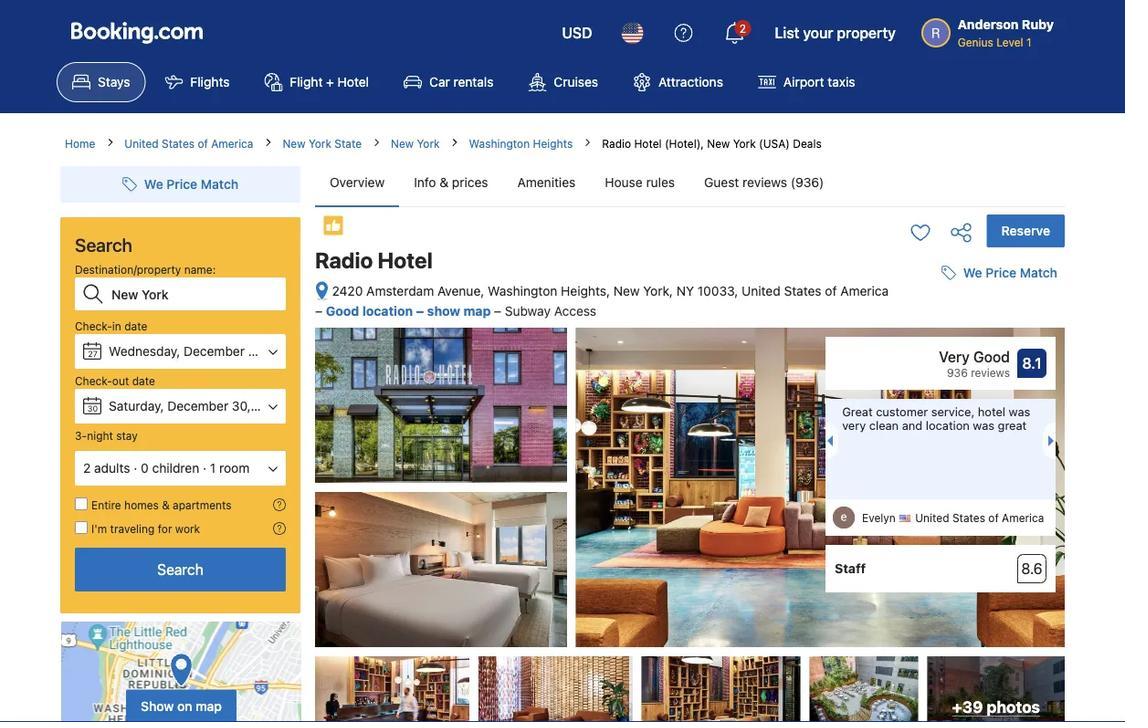 Task type: locate. For each thing, give the bounding box(es) containing it.
flights link
[[149, 62, 245, 102]]

1 vertical spatial december
[[167, 399, 228, 414]]

rules
[[646, 175, 675, 190]]

1 horizontal spatial hotel
[[378, 247, 433, 273]]

states right evelyn
[[952, 512, 985, 525]]

1 vertical spatial we price match
[[963, 265, 1058, 281]]

stays link
[[57, 62, 146, 102]]

2023 right 27,
[[269, 344, 300, 359]]

states right 10033,
[[784, 284, 822, 299]]

new left york,
[[613, 284, 640, 299]]

united inside 2420 amsterdam avenue, washington heights, new york, ny 10033, united states of america – good location – show map – subway access
[[742, 284, 781, 299]]

2 horizontal spatial hotel
[[634, 137, 662, 150]]

0 vertical spatial radio
[[602, 137, 631, 150]]

good down 2420
[[326, 303, 359, 318]]

0 horizontal spatial united states of america
[[124, 137, 253, 150]]

radio hotel
[[315, 247, 433, 273]]

check- down 27
[[75, 374, 112, 387]]

of
[[198, 137, 208, 150], [825, 284, 837, 299], [988, 512, 999, 525]]

america up 8.6
[[1002, 512, 1044, 525]]

match down united states of america link
[[201, 177, 238, 192]]

location down service,
[[926, 419, 970, 433]]

1 vertical spatial search
[[157, 561, 203, 579]]

radio up 2420
[[315, 247, 373, 273]]

1 vertical spatial we
[[963, 265, 982, 281]]

1 horizontal spatial &
[[440, 175, 449, 190]]

york
[[309, 137, 331, 150], [417, 137, 440, 150], [733, 137, 756, 150]]

date for check-out date
[[132, 374, 155, 387]]

2 horizontal spatial –
[[494, 303, 501, 318]]

0 vertical spatial check-
[[75, 320, 112, 332]]

(hotel),
[[665, 137, 704, 150]]

reserve
[[1002, 223, 1050, 238]]

2 vertical spatial hotel
[[378, 247, 433, 273]]

reviews right 936
[[971, 366, 1010, 379]]

1 vertical spatial america
[[840, 284, 889, 299]]

0 vertical spatial good
[[326, 303, 359, 318]]

search down work on the bottom left
[[157, 561, 203, 579]]

location down amsterdam
[[362, 303, 413, 318]]

york for new york
[[417, 137, 440, 150]]

good right "very"
[[973, 349, 1010, 366]]

0 horizontal spatial reviews
[[743, 175, 787, 190]]

2 vertical spatial states
[[952, 512, 985, 525]]

we price match button down reserve button
[[934, 257, 1065, 290]]

1 horizontal spatial america
[[840, 284, 889, 299]]

price down united states of america link
[[167, 177, 197, 192]]

house rules
[[605, 175, 675, 190]]

new right state
[[391, 137, 414, 150]]

0 horizontal spatial was
[[973, 419, 995, 433]]

hotel for radio hotel (hotel), new york (usa) deals
[[634, 137, 662, 150]]

0 horizontal spatial –
[[315, 303, 322, 318]]

radio hotel (hotel), new york (usa) deals
[[602, 137, 822, 150]]

america down flights on the left
[[211, 137, 253, 150]]

1 horizontal spatial radio
[[602, 137, 631, 150]]

1 horizontal spatial states
[[784, 284, 822, 299]]

rated very good element
[[835, 346, 1010, 368]]

washington up subway
[[488, 284, 557, 299]]

1 horizontal spatial search
[[157, 561, 203, 579]]

0 vertical spatial search
[[75, 234, 132, 255]]

airport taxis
[[783, 74, 855, 89]]

2 check- from the top
[[75, 374, 112, 387]]

1
[[1027, 36, 1032, 48], [210, 461, 216, 476]]

1 horizontal spatial match
[[1020, 265, 1058, 281]]

york left (usa)
[[733, 137, 756, 150]]

0 horizontal spatial good
[[326, 303, 359, 318]]

good inside 2420 amsterdam avenue, washington heights, new york, ny 10033, united states of america – good location – show map – subway access
[[326, 303, 359, 318]]

photos
[[987, 697, 1040, 716]]

1 horizontal spatial ·
[[203, 461, 206, 476]]

& up for
[[162, 499, 170, 511]]

rentals
[[453, 74, 494, 89]]

room
[[219, 461, 250, 476]]

1 check- from the top
[[75, 320, 112, 332]]

match down reserve button
[[1020, 265, 1058, 281]]

show on map
[[141, 699, 222, 714]]

states down flights link
[[162, 137, 195, 150]]

1 inside button
[[210, 461, 216, 476]]

date
[[124, 320, 147, 332], [132, 374, 155, 387]]

we down united states of america link
[[144, 177, 163, 192]]

1 vertical spatial washington
[[488, 284, 557, 299]]

1 inside anderson ruby genius level 1
[[1027, 36, 1032, 48]]

2 horizontal spatial america
[[1002, 512, 1044, 525]]

united states of america up scored 8.6 element
[[915, 512, 1044, 525]]

0 horizontal spatial ·
[[134, 461, 137, 476]]

1 horizontal spatial we price match button
[[934, 257, 1065, 290]]

0 horizontal spatial we
[[144, 177, 163, 192]]

0 vertical spatial price
[[167, 177, 197, 192]]

2 horizontal spatial states
[[952, 512, 985, 525]]

overview link
[[315, 159, 399, 206]]

2 left adults
[[83, 461, 91, 476]]

1 · from the left
[[134, 461, 137, 476]]

1 vertical spatial united
[[742, 284, 781, 299]]

0 horizontal spatial america
[[211, 137, 253, 150]]

usd button
[[551, 11, 603, 55]]

0 vertical spatial date
[[124, 320, 147, 332]]

cruises link
[[513, 62, 614, 102]]

december left 27,
[[184, 344, 245, 359]]

we
[[144, 177, 163, 192], [963, 265, 982, 281]]

1 vertical spatial match
[[1020, 265, 1058, 281]]

0 vertical spatial map
[[464, 303, 491, 318]]

info & prices link
[[399, 159, 503, 206]]

1 vertical spatial good
[[973, 349, 1010, 366]]

heights
[[533, 137, 573, 150]]

0 vertical spatial 2023
[[269, 344, 300, 359]]

1 horizontal spatial reviews
[[971, 366, 1010, 379]]

access
[[554, 303, 596, 318]]

2 inside button
[[83, 461, 91, 476]]

we up "very"
[[963, 265, 982, 281]]

0 vertical spatial we price match
[[144, 177, 238, 192]]

your account menu anderson ruby genius level 1 element
[[921, 8, 1061, 50]]

0 horizontal spatial states
[[162, 137, 195, 150]]

service,
[[931, 405, 975, 418]]

washington
[[469, 137, 530, 150], [488, 284, 557, 299]]

washington up prices
[[469, 137, 530, 150]]

reviews down (usa)
[[743, 175, 787, 190]]

price down reserve button
[[986, 265, 1017, 281]]

new right (hotel),
[[707, 137, 730, 150]]

location inside great customer service, hotel was very clean and location was great
[[926, 419, 970, 433]]

1 vertical spatial check-
[[75, 374, 112, 387]]

1 vertical spatial united states of america
[[915, 512, 1044, 525]]

check- for in
[[75, 320, 112, 332]]

map inside search section
[[196, 699, 222, 714]]

1 vertical spatial date
[[132, 374, 155, 387]]

& right info
[[440, 175, 449, 190]]

if you select this option, we'll show you popular business travel features like breakfast, wifi and free parking. image
[[273, 522, 286, 535]]

in
[[112, 320, 121, 332]]

entire
[[91, 499, 121, 511]]

2 horizontal spatial of
[[988, 512, 999, 525]]

new york state link
[[283, 135, 362, 152]]

0 vertical spatial united
[[124, 137, 159, 150]]

york left state
[[309, 137, 331, 150]]

2 for 2 adults · 0 children · 1 room
[[83, 461, 91, 476]]

1 horizontal spatial york
[[417, 137, 440, 150]]

1 york from the left
[[309, 137, 331, 150]]

· right children
[[203, 461, 206, 476]]

reviews inside guest reviews (936) link
[[743, 175, 787, 190]]

anderson ruby genius level 1
[[958, 17, 1054, 48]]

united right the home
[[124, 137, 159, 150]]

1 horizontal spatial of
[[825, 284, 837, 299]]

0 horizontal spatial we price match
[[144, 177, 238, 192]]

0 vertical spatial 2
[[740, 22, 746, 35]]

27,
[[248, 344, 265, 359]]

0 horizontal spatial location
[[362, 303, 413, 318]]

date right in
[[124, 320, 147, 332]]

radio for radio hotel (hotel), new york (usa) deals
[[602, 137, 631, 150]]

– left subway
[[494, 303, 501, 318]]

1 horizontal spatial 1
[[1027, 36, 1032, 48]]

we price match down united states of america link
[[144, 177, 238, 192]]

date right the out
[[132, 374, 155, 387]]

936
[[947, 366, 968, 379]]

clean
[[869, 419, 899, 433]]

deals
[[793, 137, 822, 150]]

i'm traveling for work
[[91, 522, 200, 535]]

customer
[[876, 405, 928, 418]]

house
[[605, 175, 643, 190]]

great
[[998, 419, 1027, 433]]

1 vertical spatial states
[[784, 284, 822, 299]]

wednesday,
[[109, 344, 180, 359]]

2023 right "30,"
[[254, 399, 285, 414]]

0 vertical spatial location
[[362, 303, 413, 318]]

2 adults · 0 children · 1 room button
[[75, 451, 286, 486]]

0 horizontal spatial 2
[[83, 461, 91, 476]]

0 vertical spatial december
[[184, 344, 245, 359]]

2 inside "dropdown button"
[[740, 22, 746, 35]]

0 horizontal spatial map
[[196, 699, 222, 714]]

2 left list
[[740, 22, 746, 35]]

new left state
[[283, 137, 305, 150]]

+39 photos
[[952, 697, 1040, 716]]

work
[[175, 522, 200, 535]]

guest reviews (936) link
[[690, 159, 839, 206]]

amenities
[[517, 175, 576, 190]]

united
[[124, 137, 159, 150], [742, 284, 781, 299], [915, 512, 949, 525]]

map down avenue,
[[464, 303, 491, 318]]

1 vertical spatial reviews
[[971, 366, 1010, 379]]

1 vertical spatial 2023
[[254, 399, 285, 414]]

1 horizontal spatial united states of america
[[915, 512, 1044, 525]]

1 vertical spatial &
[[162, 499, 170, 511]]

good inside very good 936 reviews
[[973, 349, 1010, 366]]

we'll show you stays where you can have the entire place to yourself image
[[273, 499, 286, 511]]

entire homes & apartments
[[91, 499, 232, 511]]

states
[[162, 137, 195, 150], [784, 284, 822, 299], [952, 512, 985, 525]]

check- for out
[[75, 374, 112, 387]]

0 vertical spatial we price match button
[[115, 168, 246, 201]]

amenities link
[[503, 159, 590, 206]]

1 vertical spatial map
[[196, 699, 222, 714]]

airport
[[783, 74, 824, 89]]

0 horizontal spatial match
[[201, 177, 238, 192]]

0 horizontal spatial &
[[162, 499, 170, 511]]

2 horizontal spatial york
[[733, 137, 756, 150]]

2023 for wednesday, december 27, 2023
[[269, 344, 300, 359]]

location inside 2420 amsterdam avenue, washington heights, new york, ny 10033, united states of america – good location – show map – subway access
[[362, 303, 413, 318]]

we price match down reserve button
[[963, 265, 1058, 281]]

car rentals
[[429, 74, 494, 89]]

search button
[[75, 548, 286, 592]]

stay
[[116, 429, 138, 442]]

york up info
[[417, 137, 440, 150]]

we'll show you stays where you can have the entire place to yourself image
[[273, 499, 286, 511]]

flight + hotel
[[290, 74, 369, 89]]

was
[[1009, 405, 1030, 418], [973, 419, 995, 433]]

hotel right +
[[338, 74, 369, 89]]

was down hotel
[[973, 419, 995, 433]]

united states of america down flights link
[[124, 137, 253, 150]]

· left 0
[[134, 461, 137, 476]]

info
[[414, 175, 436, 190]]

2 vertical spatial america
[[1002, 512, 1044, 525]]

december left "30,"
[[167, 399, 228, 414]]

1 horizontal spatial map
[[464, 303, 491, 318]]

2 york from the left
[[417, 137, 440, 150]]

check- up 27
[[75, 320, 112, 332]]

was up the great
[[1009, 405, 1030, 418]]

search up destination/property
[[75, 234, 132, 255]]

scored 8.6 element
[[1017, 554, 1047, 584]]

reserve button
[[987, 215, 1065, 247]]

guest reviews (936)
[[704, 175, 824, 190]]

search
[[75, 234, 132, 255], [157, 561, 203, 579]]

1 vertical spatial 2
[[83, 461, 91, 476]]

december for wednesday,
[[184, 344, 245, 359]]

1 vertical spatial hotel
[[634, 137, 662, 150]]

27
[[88, 349, 98, 358]]

prices
[[452, 175, 488, 190]]

ny
[[676, 284, 694, 299]]

0 vertical spatial &
[[440, 175, 449, 190]]

very
[[842, 419, 866, 433]]

1 horizontal spatial –
[[416, 303, 424, 318]]

check-
[[75, 320, 112, 332], [75, 374, 112, 387]]

3 – from the left
[[494, 303, 501, 318]]

match
[[201, 177, 238, 192], [1020, 265, 1058, 281]]

1 horizontal spatial location
[[926, 419, 970, 433]]

1 vertical spatial 1
[[210, 461, 216, 476]]

30
[[87, 404, 98, 413]]

0 vertical spatial hotel
[[338, 74, 369, 89]]

0 vertical spatial america
[[211, 137, 253, 150]]

radio hotel (hotel), new york (usa) deals link
[[602, 137, 822, 150]]

0 vertical spatial 1
[[1027, 36, 1032, 48]]

homes
[[124, 499, 159, 511]]

great
[[842, 405, 873, 418]]

0 horizontal spatial price
[[167, 177, 197, 192]]

1 vertical spatial location
[[926, 419, 970, 433]]

– down click to open map view icon
[[315, 303, 322, 318]]

hotel up amsterdam
[[378, 247, 433, 273]]

america inside 2420 amsterdam avenue, washington heights, new york, ny 10033, united states of america – good location – show map – subway access
[[840, 284, 889, 299]]

+
[[326, 74, 334, 89]]

we price match button down united states of america link
[[115, 168, 246, 201]]

0 vertical spatial match
[[201, 177, 238, 192]]

search section
[[53, 152, 308, 722]]

0 horizontal spatial york
[[309, 137, 331, 150]]

2023
[[269, 344, 300, 359], [254, 399, 285, 414]]

2 vertical spatial united
[[915, 512, 949, 525]]

0 horizontal spatial we price match button
[[115, 168, 246, 201]]

united right evelyn
[[915, 512, 949, 525]]

good location – show map button
[[326, 303, 494, 318]]

car
[[429, 74, 450, 89]]

1 right level
[[1027, 36, 1032, 48]]

2 vertical spatial of
[[988, 512, 999, 525]]

anderson
[[958, 17, 1019, 32]]

united right 10033,
[[742, 284, 781, 299]]

2
[[740, 22, 746, 35], [83, 461, 91, 476]]

york for new york state
[[309, 137, 331, 150]]

radio up "house" in the right of the page
[[602, 137, 631, 150]]

– left show
[[416, 303, 424, 318]]

america up rated very good element
[[840, 284, 889, 299]]

2 adults · 0 children · 1 room
[[83, 461, 250, 476]]

stays
[[98, 74, 130, 89]]

hotel left (hotel),
[[634, 137, 662, 150]]

1 horizontal spatial united
[[742, 284, 781, 299]]

location
[[362, 303, 413, 318], [926, 419, 970, 433]]

december for saturday,
[[167, 399, 228, 414]]

hotel for radio hotel
[[378, 247, 433, 273]]

1 left the room
[[210, 461, 216, 476]]

radio for radio hotel
[[315, 247, 373, 273]]

we price match inside search section
[[144, 177, 238, 192]]

2 horizontal spatial united
[[915, 512, 949, 525]]

we price match button
[[115, 168, 246, 201], [934, 257, 1065, 290]]

1 horizontal spatial price
[[986, 265, 1017, 281]]

1 – from the left
[[315, 303, 322, 318]]

0 vertical spatial reviews
[[743, 175, 787, 190]]

hotel
[[338, 74, 369, 89], [634, 137, 662, 150], [378, 247, 433, 273]]

·
[[134, 461, 137, 476], [203, 461, 206, 476]]

0 vertical spatial washington
[[469, 137, 530, 150]]

map right 'on'
[[196, 699, 222, 714]]



Task type: vqa. For each thing, say whether or not it's contained in the screenshot.
December corresponding to Wednesday,
yes



Task type: describe. For each thing, give the bounding box(es) containing it.
match inside search section
[[201, 177, 238, 192]]

new york state
[[283, 137, 362, 150]]

2420
[[332, 284, 363, 299]]

guest
[[704, 175, 739, 190]]

0 horizontal spatial united
[[124, 137, 159, 150]]

8.1
[[1022, 355, 1042, 372]]

traveling
[[110, 522, 155, 535]]

hotel inside flight + hotel link
[[338, 74, 369, 89]]

1 horizontal spatial was
[[1009, 405, 1030, 418]]

cruises
[[554, 74, 598, 89]]

show
[[141, 699, 174, 714]]

home link
[[65, 135, 95, 152]]

washington inside 2420 amsterdam avenue, washington heights, new york, ny 10033, united states of america – good location – show map – subway access
[[488, 284, 557, 299]]

out
[[112, 374, 129, 387]]

saturday,
[[109, 399, 164, 414]]

1 vertical spatial price
[[986, 265, 1017, 281]]

1 horizontal spatial we price match
[[963, 265, 1058, 281]]

3 york from the left
[[733, 137, 756, 150]]

info & prices
[[414, 175, 488, 190]]

we price match button inside search section
[[115, 168, 246, 201]]

of inside 2420 amsterdam avenue, washington heights, new york, ny 10033, united states of america – good location – show map – subway access
[[825, 284, 837, 299]]

2 – from the left
[[416, 303, 424, 318]]

avenue,
[[438, 284, 484, 299]]

2023 for saturday, december 30, 2023
[[254, 399, 285, 414]]

2 for 2
[[740, 22, 746, 35]]

3-
[[75, 429, 87, 442]]

if you select this option, we'll show you popular business travel features like breakfast, wifi and free parking. image
[[273, 522, 286, 535]]

list
[[775, 24, 799, 42]]

search inside button
[[157, 561, 203, 579]]

evelyn
[[862, 512, 896, 525]]

we inside search section
[[144, 177, 163, 192]]

10033,
[[698, 284, 738, 299]]

apartments
[[173, 499, 232, 511]]

united states of america link
[[124, 135, 253, 152]]

list your property link
[[764, 11, 907, 55]]

new york link
[[391, 135, 440, 152]]

flight
[[290, 74, 323, 89]]

wednesday, december 27, 2023
[[109, 344, 300, 359]]

attractions
[[658, 74, 723, 89]]

property
[[837, 24, 896, 42]]

airport taxis link
[[742, 62, 871, 102]]

level
[[997, 36, 1023, 48]]

date for check-in date
[[124, 320, 147, 332]]

click to open map view image
[[315, 281, 329, 302]]

1 vertical spatial we price match button
[[934, 257, 1065, 290]]

8.6
[[1021, 560, 1043, 578]]

30,
[[232, 399, 251, 414]]

great customer service, hotel was very clean and location was great
[[842, 405, 1030, 433]]

washington heights
[[469, 137, 573, 150]]

(usa)
[[759, 137, 790, 150]]

2 · from the left
[[203, 461, 206, 476]]

flights
[[190, 74, 230, 89]]

price inside search section
[[167, 177, 197, 192]]

1 horizontal spatial we
[[963, 265, 982, 281]]

valign  initial image
[[322, 215, 344, 237]]

for
[[158, 522, 172, 535]]

(936)
[[791, 175, 824, 190]]

0 horizontal spatial search
[[75, 234, 132, 255]]

new inside new york state link
[[283, 137, 305, 150]]

amsterdam
[[366, 284, 434, 299]]

+39
[[952, 697, 983, 716]]

& inside search section
[[162, 499, 170, 511]]

new inside 2420 amsterdam avenue, washington heights, new york, ny 10033, united states of america – good location – show map – subway access
[[613, 284, 640, 299]]

washington inside "link"
[[469, 137, 530, 150]]

overview
[[330, 175, 385, 190]]

i'm
[[91, 522, 107, 535]]

genius
[[958, 36, 993, 48]]

next image
[[1048, 436, 1059, 447]]

+39 photos link
[[927, 657, 1065, 722]]

check-in date
[[75, 320, 147, 332]]

new inside new york link
[[391, 137, 414, 150]]

scored 8.1 element
[[1017, 349, 1047, 378]]

reviews inside very good 936 reviews
[[971, 366, 1010, 379]]

states inside 2420 amsterdam avenue, washington heights, new york, ny 10033, united states of america – good location – show map – subway access
[[784, 284, 822, 299]]

very good 936 reviews
[[939, 349, 1010, 379]]

destination/property
[[75, 263, 181, 276]]

3-night stay
[[75, 429, 138, 442]]

map inside 2420 amsterdam avenue, washington heights, new york, ny 10033, united states of america – good location – show map – subway access
[[464, 303, 491, 318]]

Where are you going? field
[[104, 278, 286, 311]]

0 horizontal spatial of
[[198, 137, 208, 150]]

attractions link
[[617, 62, 739, 102]]

0 vertical spatial united states of america
[[124, 137, 253, 150]]

washington heights link
[[469, 135, 573, 152]]

york,
[[643, 284, 673, 299]]

home
[[65, 137, 95, 150]]

on
[[177, 699, 192, 714]]

america inside united states of america link
[[211, 137, 253, 150]]

2 button
[[713, 11, 757, 55]]

subway
[[505, 303, 551, 318]]

list your property
[[775, 24, 896, 42]]

booking.com image
[[71, 22, 203, 44]]

new york
[[391, 137, 440, 150]]

adults
[[94, 461, 130, 476]]

saturday, december 30, 2023
[[109, 399, 285, 414]]

0 vertical spatial states
[[162, 137, 195, 150]]

show
[[427, 303, 460, 318]]

heights,
[[561, 284, 610, 299]]

very
[[939, 349, 970, 366]]

children
[[152, 461, 199, 476]]

previous image
[[822, 436, 833, 447]]

house rules link
[[590, 159, 690, 206]]



